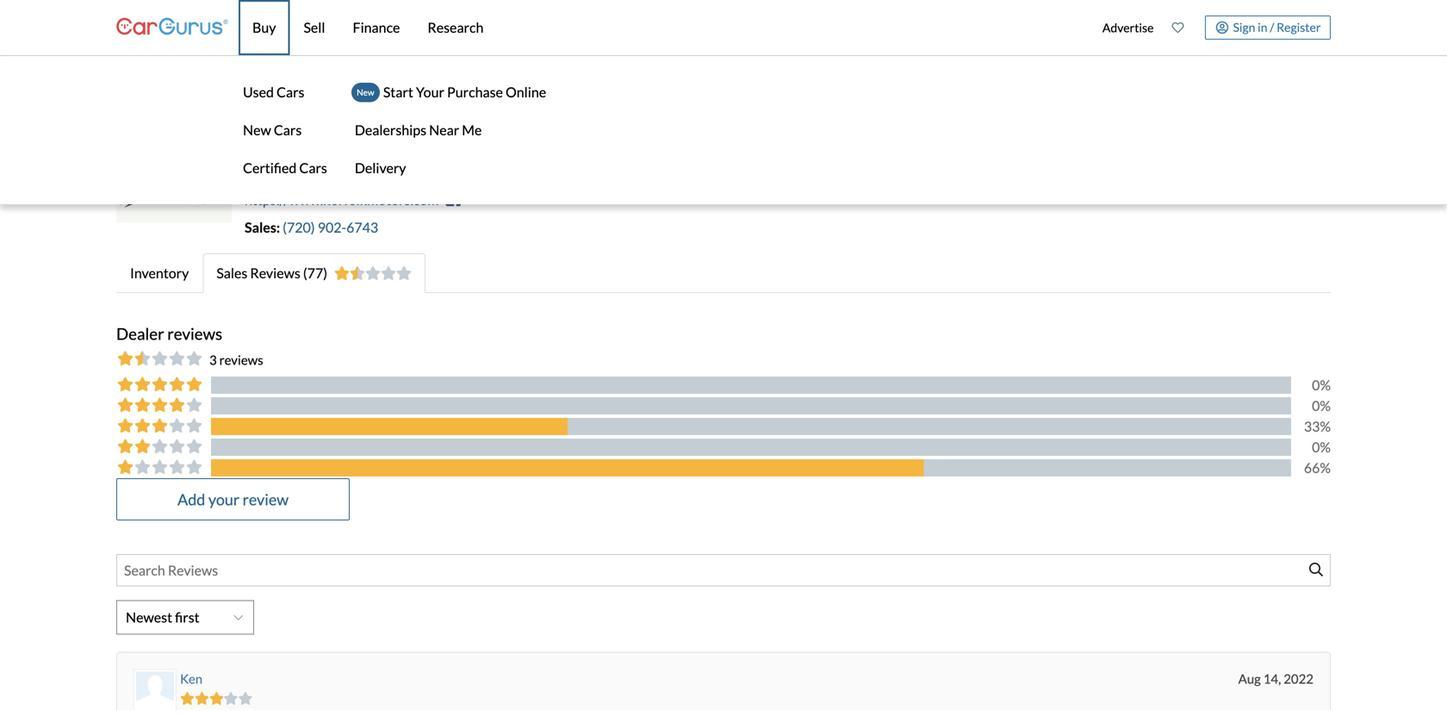 Task type: vqa. For each thing, say whether or not it's contained in the screenshot.
left +
no



Task type: describe. For each thing, give the bounding box(es) containing it.
west
[[264, 115, 314, 139]]

ken
[[180, 671, 203, 686]]

new for new cars
[[243, 122, 271, 138]]

certified
[[243, 159, 297, 176]]

w
[[279, 150, 293, 167]]

finance button
[[339, 0, 414, 55]]

dealerships
[[355, 122, 427, 138]]

near
[[429, 122, 459, 138]]

(77)
[[303, 264, 328, 281]]

add
[[178, 490, 205, 509]]

ken image
[[136, 672, 174, 710]]

star image right (77)
[[334, 266, 350, 280]]

advertise
[[1103, 20, 1154, 35]]

search image
[[1310, 563, 1324, 576]]

start
[[383, 84, 413, 100]]

cars for new cars
[[274, 122, 302, 138]]

me
[[462, 122, 482, 138]]

menu containing start your purchase online
[[351, 73, 550, 187]]

66%
[[1305, 459, 1331, 476]]

register
[[1277, 20, 1322, 34]]

co
[[294, 171, 315, 187]]

certified cars link
[[240, 149, 331, 187]]

norfolk
[[116, 115, 188, 139]]

cargurus logo homepage link link
[[116, 3, 228, 52]]

31
[[329, 115, 353, 139]]

map
[[360, 171, 387, 187]]

80204
[[317, 171, 357, 187]]

-
[[318, 115, 325, 139]]

Search Reviews field
[[116, 554, 1331, 586]]

dealer reviews
[[116, 324, 222, 343]]

certified cars
[[243, 159, 327, 176]]

menu containing used cars
[[240, 73, 331, 187]]

sale
[[435, 115, 473, 139]]

sign in / register
[[1234, 20, 1322, 34]]

norfolk motors west logo image
[[116, 148, 232, 223]]

reviews for 3 reviews
[[219, 352, 263, 367]]

used cars
[[243, 84, 305, 100]]

new for new
[[357, 87, 375, 97]]

2 0% from the top
[[1313, 397, 1331, 414]]

denver,
[[245, 171, 291, 187]]

/
[[1270, 20, 1275, 34]]

https://www.norfolkmotors.com link
[[245, 191, 439, 208]]

delivery
[[355, 159, 406, 176]]

&
[[390, 171, 400, 187]]

2022
[[1284, 671, 1314, 686]]

dealer
[[116, 324, 164, 343]]

norfolk motors west - 31 cars for sale
[[116, 115, 473, 139]]

your
[[416, 84, 445, 100]]

advertise link
[[1094, 3, 1163, 52]]

cars for used cars
[[277, 84, 305, 100]]

star image right star half image
[[381, 266, 396, 280]]

inventory
[[130, 264, 189, 281]]

delivery link
[[351, 149, 550, 187]]

ken link
[[180, 671, 203, 686]]

for
[[403, 115, 431, 139]]

sell button
[[290, 0, 339, 55]]



Task type: locate. For each thing, give the bounding box(es) containing it.
used
[[243, 84, 274, 100]]

directions
[[402, 171, 463, 187]]

research
[[428, 19, 484, 36]]

reviews
[[167, 324, 222, 343], [219, 352, 263, 367]]

0 horizontal spatial new
[[243, 122, 271, 138]]

purchase
[[447, 84, 503, 100]]

1 vertical spatial reviews
[[219, 352, 263, 367]]

0 vertical spatial new
[[357, 87, 375, 97]]

menu containing sign in / register
[[1094, 3, 1331, 52]]

add your review
[[178, 490, 289, 509]]

aug 14, 2022
[[1239, 671, 1314, 686]]

add your review link
[[116, 478, 350, 520]]

finance
[[353, 19, 400, 36]]

saved cars image
[[1172, 22, 1184, 34]]

(720) 902-6743 link
[[283, 219, 387, 236]]

start your purchase online
[[383, 84, 547, 100]]

buy button
[[239, 0, 290, 55]]

33%
[[1305, 418, 1331, 435]]

2 horizontal spatial menu
[[1094, 3, 1331, 52]]

cargurus logo homepage link image
[[116, 3, 228, 52]]

menu bar
[[0, 0, 1448, 204]]

buy
[[253, 19, 276, 36]]

(720)
[[283, 219, 315, 236]]

review
[[243, 490, 289, 509]]

new
[[357, 87, 375, 97], [243, 122, 271, 138]]

online
[[506, 84, 547, 100]]

6743
[[347, 219, 379, 236]]

reviews right 3
[[219, 352, 263, 367]]

1 horizontal spatial new
[[357, 87, 375, 97]]

star image
[[350, 266, 365, 280], [396, 266, 412, 280], [195, 692, 209, 705], [209, 692, 224, 705], [224, 692, 238, 705], [238, 692, 253, 705]]

inventory tab
[[116, 253, 203, 293]]

tab list containing inventory
[[116, 253, 1331, 293]]

4350 w colfax ave denver, co 80204 map & directions
[[245, 150, 463, 187]]

new cars
[[243, 122, 302, 138]]

4350
[[245, 150, 277, 167]]

in
[[1258, 20, 1268, 34]]

sales reviews (77)
[[217, 264, 328, 281]]

star image down the "ken"
[[180, 692, 195, 705]]

new cars link
[[240, 111, 331, 149]]

1 vertical spatial new
[[243, 122, 271, 138]]

reviews
[[250, 264, 301, 281]]

star image
[[334, 266, 350, 280], [365, 266, 381, 280], [381, 266, 396, 280], [180, 692, 195, 705]]

user icon image
[[1216, 21, 1229, 34]]

your
[[208, 490, 240, 509]]

sign in / register link
[[1206, 16, 1331, 40]]

sign
[[1234, 20, 1256, 34]]

3
[[209, 352, 217, 367]]

https://www.norfolkmotors.com
[[245, 191, 439, 208]]

star image down 6743 in the left of the page
[[365, 266, 381, 280]]

research button
[[414, 0, 498, 55]]

menu
[[1094, 3, 1331, 52], [240, 73, 331, 187], [351, 73, 550, 187]]

sell
[[304, 19, 325, 36]]

0 vertical spatial 0%
[[1313, 377, 1331, 393]]

menu bar containing buy
[[0, 0, 1448, 204]]

map & directions link
[[360, 171, 463, 187]]

sign in / register menu item
[[1194, 16, 1331, 40]]

3 reviews
[[209, 352, 263, 367]]

tab list
[[116, 253, 1331, 293]]

colfax
[[296, 150, 335, 167]]

0%
[[1313, 377, 1331, 393], [1313, 397, 1331, 414], [1313, 439, 1331, 455]]

reviews for dealer reviews
[[167, 324, 222, 343]]

new up 4350
[[243, 122, 271, 138]]

cars
[[277, 84, 305, 100], [357, 115, 399, 139], [274, 122, 302, 138], [299, 159, 327, 176]]

ave
[[338, 150, 361, 167]]

902-
[[318, 219, 347, 236]]

2 vertical spatial 0%
[[1313, 439, 1331, 455]]

0 vertical spatial reviews
[[167, 324, 222, 343]]

aug
[[1239, 671, 1262, 686]]

facebook - norfolk motors west image
[[446, 190, 461, 207]]

used cars link
[[240, 73, 331, 111]]

reviews up 3
[[167, 324, 222, 343]]

14,
[[1264, 671, 1282, 686]]

1 0% from the top
[[1313, 377, 1331, 393]]

dealerships near me link
[[351, 111, 550, 149]]

motors
[[192, 115, 260, 139]]

dealerships near me
[[355, 122, 482, 138]]

star half image
[[350, 266, 365, 280]]

cars for certified cars
[[299, 159, 327, 176]]

sales
[[217, 264, 248, 281]]

sales: (720) 902-6743
[[245, 219, 379, 236]]

new left start
[[357, 87, 375, 97]]

1 horizontal spatial menu
[[351, 73, 550, 187]]

0 horizontal spatial menu
[[240, 73, 331, 187]]

1 vertical spatial 0%
[[1313, 397, 1331, 414]]

3 0% from the top
[[1313, 439, 1331, 455]]

sales:
[[245, 219, 280, 236]]

chevron down image
[[234, 612, 243, 623]]



